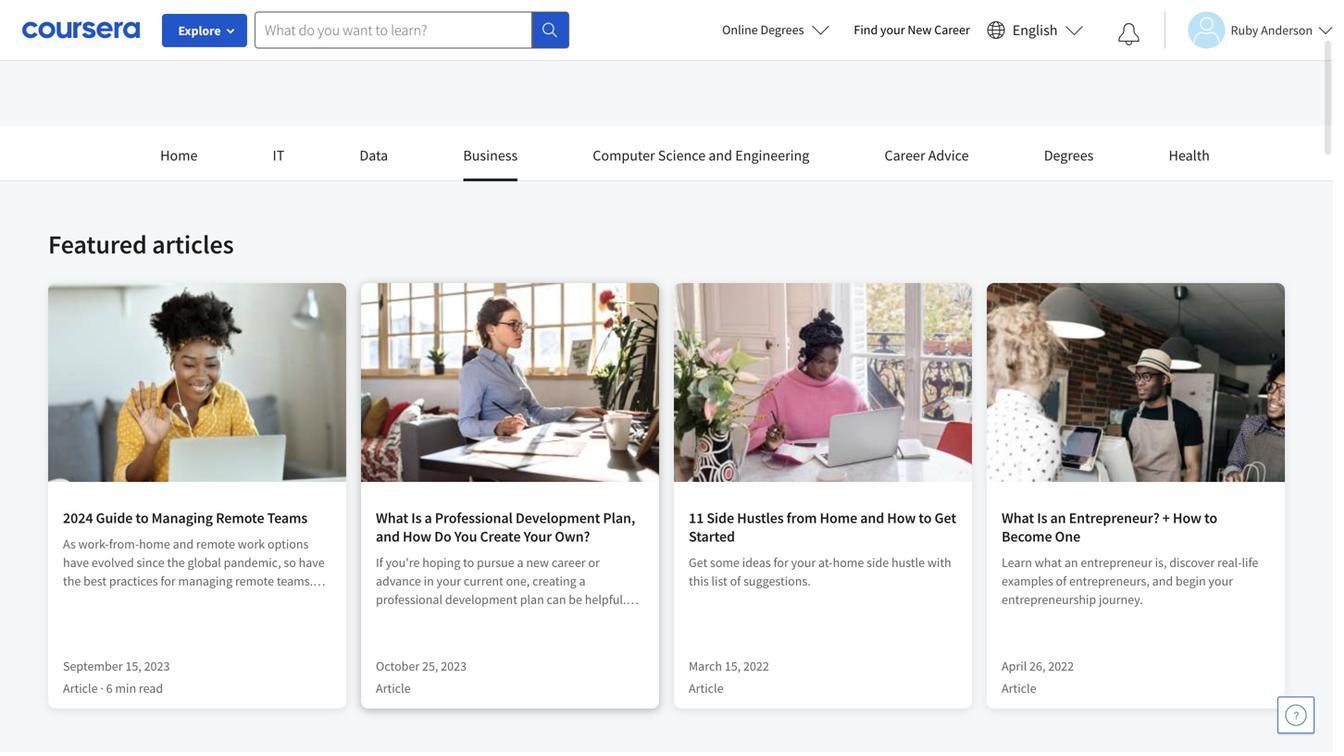 Task type: vqa. For each thing, say whether or not it's contained in the screenshot.


Task type: describe. For each thing, give the bounding box(es) containing it.
high
[[63, 610, 87, 627]]

advance
[[376, 573, 421, 590]]

at-
[[818, 555, 833, 571]]

explore button
[[162, 14, 247, 47]]

how inside 11 side hustles from home and how to get started get some ideas for your at-home side hustle with this list of suggestions.
[[887, 509, 916, 528]]

career inside find your new career link
[[934, 21, 970, 38]]

march
[[689, 658, 722, 675]]

your inside whether you're building a business or managing a large team, we're here to support your journey. gain expertise in business strategy, develop in- demand leadership and management skills, and more with coursera.
[[100, 15, 128, 33]]

and down managing
[[173, 536, 194, 553]]

plan,
[[603, 509, 635, 528]]

to right the guide in the left of the page
[[136, 509, 149, 528]]

home inside 2024 guide to managing remote teams as work-from-home and remote work options have evolved since the global pandemic, so have the best practices for managing remote teams. learn why the demand for remote work remains high and how to increase productivity and morale on your team.
[[139, 536, 170, 553]]

find your new career
[[854, 21, 970, 38]]

strategy,
[[347, 15, 400, 33]]

[featured image]  two men, both wearing glasses and aprons, serve their customers at their business. image
[[987, 283, 1285, 482]]

real-
[[1218, 555, 1242, 571]]

data
[[360, 146, 388, 165]]

can
[[547, 592, 566, 608]]

whether
[[48, 0, 101, 11]]

is, inside what is a professional development plan, and how do you create your own? if you're hoping to pursue a new career or advance in your current one, creating a professional development plan can be helpful. use this guide to learn what a professional development plan is, its usefulness, and how to create one. october 25, 2023 article
[[477, 629, 489, 645]]

article for started
[[689, 681, 724, 697]]

so
[[284, 555, 296, 571]]

life
[[1242, 555, 1259, 571]]

2024 guide to managing remote teams as work-from-home and remote work options have evolved since the global pandemic, so have the best practices for managing remote teams. learn why the demand for remote work remains high and how to increase productivity and morale on your team.
[[63, 509, 330, 645]]

2022 for learn
[[1048, 658, 1074, 675]]

your right find
[[881, 21, 905, 38]]

from-
[[109, 536, 139, 553]]

2023 inside september 15, 2023 article · 6 min read
[[144, 658, 170, 675]]

and down be at the left bottom of page
[[571, 629, 591, 645]]

read
[[139, 681, 163, 697]]

article inside what is a professional development plan, and how do you create your own? if you're hoping to pursue a new career or advance in your current one, creating a professional development plan can be helpful. use this guide to learn what a professional development plan is, its usefulness, and how to create one. october 25, 2023 article
[[376, 681, 411, 697]]

a left 'do'
[[425, 509, 432, 528]]

why
[[96, 592, 118, 608]]

and up if
[[376, 528, 400, 546]]

begin
[[1176, 573, 1206, 590]]

learn inside what is an entrepreneur? + how to become one learn what an entrepreneur is, discover real-life examples of entrepreneurs, and begin your entrepreneurship journey.
[[1002, 555, 1032, 571]]

11
[[689, 509, 704, 528]]

management
[[198, 37, 280, 56]]

business
[[463, 146, 518, 165]]

science
[[658, 146, 706, 165]]

what for become
[[1002, 509, 1034, 528]]

article for home
[[63, 681, 98, 697]]

evolved
[[92, 555, 134, 571]]

morale
[[292, 610, 330, 627]]

[featured image] woman at a workstation working on a professional development course image
[[361, 283, 659, 482]]

side
[[867, 555, 889, 571]]

what is a professional development plan, and how do you create your own? if you're hoping to pursue a new career or advance in your current one, creating a professional development plan can be helpful. use this guide to learn what a professional development plan is, its usefulness, and how to create one. october 25, 2023 article
[[376, 509, 635, 697]]

career
[[552, 555, 586, 571]]

hoping
[[422, 555, 460, 571]]

home inside 11 side hustles from home and how to get started get some ideas for your at-home side hustle with this list of suggestions.
[[833, 555, 864, 571]]

from
[[787, 509, 817, 528]]

your inside 11 side hustles from home and how to get started get some ideas for your at-home side hustle with this list of suggestions.
[[791, 555, 816, 571]]

1 vertical spatial work
[[249, 592, 276, 608]]

remains
[[278, 592, 322, 608]]

to up the current
[[463, 555, 474, 571]]

its
[[492, 629, 505, 645]]

how inside 2024 guide to managing remote teams as work-from-home and remote work options have evolved since the global pandemic, so have the best practices for managing remote teams. learn why the demand for remote work remains high and how to increase productivity and morale on your team.
[[113, 610, 136, 627]]

career advice link
[[885, 146, 969, 179]]

you're inside whether you're building a business or managing a large team, we're here to support your journey. gain expertise in business strategy, develop in- demand leadership and management skills, and more with coursera.
[[104, 0, 143, 11]]

do
[[434, 528, 452, 546]]

0 vertical spatial work
[[238, 536, 265, 553]]

and left more
[[321, 37, 345, 56]]

health
[[1169, 146, 1210, 165]]

degrees link
[[1044, 146, 1094, 179]]

hustles
[[737, 509, 784, 528]]

it link
[[273, 146, 285, 179]]

2022 for started
[[743, 658, 769, 675]]

suggestions.
[[744, 573, 811, 590]]

1 horizontal spatial degrees
[[1044, 146, 1094, 165]]

1 vertical spatial professional
[[537, 610, 604, 627]]

online degrees button
[[707, 9, 845, 50]]

more
[[348, 37, 380, 56]]

your inside what is an entrepreneur? + how to become one learn what an entrepreneur is, discover real-life examples of entrepreneurs, and begin your entrepreneurship journey.
[[1209, 573, 1233, 590]]

remote
[[216, 509, 264, 528]]

side
[[707, 509, 734, 528]]

ruby anderson
[[1231, 22, 1313, 38]]

journey. inside what is an entrepreneur? + how to become one learn what an entrepreneur is, discover real-life examples of entrepreneurs, and begin your entrepreneurship journey.
[[1099, 592, 1143, 608]]

or inside what is a professional development plan, and how do you create your own? if you're hoping to pursue a new career or advance in your current one, creating a professional development plan can be helpful. use this guide to learn what a professional development plan is, its usefulness, and how to create one. october 25, 2023 article
[[588, 555, 600, 571]]

managing inside whether you're building a business or managing a large team, we're here to support your journey. gain expertise in business strategy, develop in- demand leadership and management skills, and more with coursera.
[[283, 0, 345, 11]]

0 vertical spatial remote
[[196, 536, 235, 553]]

september
[[63, 658, 123, 675]]

here
[[468, 0, 495, 11]]

current
[[464, 573, 503, 590]]

one
[[1055, 528, 1081, 546]]

and right science
[[709, 146, 732, 165]]

1 vertical spatial remote
[[235, 573, 274, 590]]

0 horizontal spatial get
[[689, 555, 708, 571]]

article for learn
[[1002, 681, 1037, 697]]

min
[[115, 681, 136, 697]]

0 vertical spatial get
[[935, 509, 956, 528]]

a left new
[[517, 555, 524, 571]]

home link
[[160, 146, 198, 179]]

march 15, 2022 article
[[689, 658, 769, 697]]

whether you're building a business or managing a large team, we're here to support your journey. gain expertise in business strategy, develop in- demand leadership and management skills, and more with coursera.
[[48, 0, 511, 56]]

teams.
[[277, 573, 313, 590]]

1 horizontal spatial plan
[[520, 592, 544, 608]]

global
[[187, 555, 221, 571]]

and down remains
[[269, 610, 290, 627]]

it
[[273, 146, 285, 165]]

show notifications image
[[1118, 23, 1140, 45]]

use
[[376, 610, 396, 627]]

examples
[[1002, 573, 1053, 590]]

demand inside whether you're building a business or managing a large team, we're here to support your journey. gain expertise in business strategy, develop in- demand leadership and management skills, and more with coursera.
[[48, 37, 100, 56]]

development
[[516, 509, 600, 528]]

15, for started
[[725, 658, 741, 675]]

a up the gain
[[200, 0, 207, 11]]

managing inside 2024 guide to managing remote teams as work-from-home and remote work options have evolved since the global pandemic, so have the best practices for managing remote teams. learn why the demand for remote work remains high and how to increase productivity and morale on your team.
[[178, 573, 233, 590]]

team,
[[392, 0, 428, 11]]

own?
[[555, 528, 590, 546]]

if
[[376, 555, 383, 571]]

explore
[[178, 22, 221, 39]]

professional
[[435, 509, 513, 528]]

0 vertical spatial business
[[210, 0, 264, 11]]

started
[[689, 528, 735, 546]]

practices
[[109, 573, 158, 590]]

is for a
[[411, 509, 422, 528]]

to left increase
[[139, 610, 150, 627]]

2024
[[63, 509, 93, 528]]

skills,
[[283, 37, 318, 56]]

since
[[137, 555, 164, 571]]

11 side hustles from home and how to get started get some ideas for your at-home side hustle with this list of suggestions.
[[689, 509, 956, 590]]

find your new career link
[[845, 19, 979, 42]]

computer
[[593, 146, 655, 165]]

team.
[[107, 629, 138, 645]]

+
[[1163, 509, 1170, 528]]

teams
[[267, 509, 308, 528]]

help center image
[[1285, 705, 1307, 727]]

expertise
[[216, 15, 273, 33]]

large
[[358, 0, 389, 11]]

usefulness,
[[507, 629, 568, 645]]

1 have from the left
[[63, 555, 89, 571]]



Task type: locate. For each thing, give the bounding box(es) containing it.
october
[[376, 658, 420, 675]]

your right on
[[80, 629, 104, 645]]

What do you want to learn? text field
[[255, 12, 532, 49]]

0 vertical spatial you're
[[104, 0, 143, 11]]

your inside 2024 guide to managing remote teams as work-from-home and remote work options have evolved since the global pandemic, so have the best practices for managing remote teams. learn why the demand for remote work remains high and how to increase productivity and morale on your team.
[[80, 629, 104, 645]]

coursera image
[[22, 15, 140, 45]]

0 vertical spatial is,
[[1155, 555, 1167, 571]]

2 horizontal spatial how
[[1173, 509, 1202, 528]]

find
[[854, 21, 878, 38]]

articles
[[152, 228, 234, 261]]

what up if
[[376, 509, 408, 528]]

0 horizontal spatial plan
[[451, 629, 475, 645]]

1 vertical spatial managing
[[178, 573, 233, 590]]

2 vertical spatial for
[[189, 592, 204, 608]]

leadership
[[103, 37, 168, 56]]

or inside whether you're building a business or managing a large team, we're here to support your journey. gain expertise in business strategy, develop in- demand leadership and management skills, and more with coursera.
[[267, 0, 280, 11]]

career advice
[[885, 146, 969, 165]]

1 vertical spatial this
[[399, 610, 419, 627]]

to left learn
[[454, 610, 466, 627]]

1 vertical spatial home
[[820, 509, 857, 528]]

4 article from the left
[[1002, 681, 1037, 697]]

1 horizontal spatial 2023
[[441, 658, 467, 675]]

2 vertical spatial remote
[[207, 592, 246, 608]]

on
[[63, 629, 77, 645]]

for inside 11 side hustles from home and how to get started get some ideas for your at-home side hustle with this list of suggestions.
[[774, 555, 789, 571]]

and down "why"
[[89, 610, 110, 627]]

2023 right 25,
[[441, 658, 467, 675]]

get left the some
[[689, 555, 708, 571]]

list
[[711, 573, 728, 590]]

journey.
[[131, 15, 182, 33], [1099, 592, 1143, 608]]

1 horizontal spatial career
[[934, 21, 970, 38]]

a up be at the left bottom of page
[[579, 573, 586, 590]]

0 horizontal spatial how
[[403, 528, 431, 546]]

learn
[[468, 610, 496, 627]]

home up since
[[139, 536, 170, 553]]

building
[[146, 0, 197, 11]]

development up one.
[[376, 629, 448, 645]]

a left large on the left
[[348, 0, 355, 11]]

0 vertical spatial journey.
[[131, 15, 182, 33]]

as
[[63, 536, 76, 553]]

1 vertical spatial career
[[885, 146, 925, 165]]

home right from
[[820, 509, 857, 528]]

best
[[83, 573, 107, 590]]

2 what from the left
[[1002, 509, 1034, 528]]

april 26, 2022 article
[[1002, 658, 1074, 697]]

your up leadership
[[100, 15, 128, 33]]

how inside what is a professional development plan, and how do you create your own? if you're hoping to pursue a new career or advance in your current one, creating a professional development plan can be helpful. use this guide to learn what a professional development plan is, its usefulness, and how to create one. october 25, 2023 article
[[403, 528, 431, 546]]

0 horizontal spatial in
[[276, 15, 287, 33]]

journey. down entrepreneurs,
[[1099, 592, 1143, 608]]

0 horizontal spatial is,
[[477, 629, 489, 645]]

1 horizontal spatial is
[[1037, 509, 1048, 528]]

how
[[887, 509, 916, 528], [1173, 509, 1202, 528], [403, 528, 431, 546]]

of inside 11 side hustles from home and how to get started get some ideas for your at-home side hustle with this list of suggestions.
[[730, 573, 741, 590]]

1 horizontal spatial learn
[[1002, 555, 1032, 571]]

of up entrepreneurship
[[1056, 573, 1067, 590]]

professional
[[376, 592, 443, 608], [537, 610, 604, 627]]

0 horizontal spatial managing
[[178, 573, 233, 590]]

of right list
[[730, 573, 741, 590]]

get
[[935, 509, 956, 528], [689, 555, 708, 571]]

2 vertical spatial the
[[121, 592, 139, 608]]

is for an
[[1037, 509, 1048, 528]]

1 horizontal spatial you're
[[386, 555, 420, 571]]

business up the skills,
[[290, 15, 344, 33]]

your inside what is a professional development plan, and how do you create your own? if you're hoping to pursue a new career or advance in your current one, creating a professional development plan can be helpful. use this guide to learn what a professional development plan is, its usefulness, and how to create one. october 25, 2023 article
[[437, 573, 461, 590]]

demand
[[48, 37, 100, 56], [142, 592, 187, 608]]

1 15, from the left
[[125, 658, 141, 675]]

1 horizontal spatial in
[[424, 573, 434, 590]]

2 15, from the left
[[725, 658, 741, 675]]

1 horizontal spatial for
[[189, 592, 204, 608]]

work up "productivity"
[[249, 592, 276, 608]]

home up articles
[[160, 146, 198, 165]]

you're up advance
[[386, 555, 420, 571]]

plan down learn
[[451, 629, 475, 645]]

2 article from the left
[[376, 681, 411, 697]]

what inside what is an entrepreneur? + how to become one learn what an entrepreneur is, discover real-life examples of entrepreneurs, and begin your entrepreneurship journey.
[[1002, 509, 1034, 528]]

0 horizontal spatial journey.
[[131, 15, 182, 33]]

1 horizontal spatial is,
[[1155, 555, 1167, 571]]

this inside what is a professional development plan, and how do you create your own? if you're hoping to pursue a new career or advance in your current one, creating a professional development plan can be helpful. use this guide to learn what a professional development plan is, its usefulness, and how to create one. october 25, 2023 article
[[399, 610, 419, 627]]

0 vertical spatial managing
[[283, 0, 345, 11]]

is inside what is a professional development plan, and how do you create your own? if you're hoping to pursue a new career or advance in your current one, creating a professional development plan can be helpful. use this guide to learn what a professional development plan is, its usefulness, and how to create one. october 25, 2023 article
[[411, 509, 422, 528]]

0 vertical spatial with
[[383, 37, 411, 56]]

business link
[[463, 146, 518, 181]]

0 vertical spatial for
[[774, 555, 789, 571]]

in-
[[456, 15, 472, 33]]

career left advice
[[885, 146, 925, 165]]

1 vertical spatial journey.
[[1099, 592, 1143, 608]]

2023
[[144, 658, 170, 675], [441, 658, 467, 675]]

with inside whether you're building a business or managing a large team, we're here to support your journey. gain expertise in business strategy, develop in- demand leadership and management skills, and more with coursera.
[[383, 37, 411, 56]]

to right here at the left of the page
[[498, 0, 511, 11]]

3 article from the left
[[689, 681, 724, 697]]

15,
[[125, 658, 141, 675], [725, 658, 741, 675]]

you
[[454, 528, 477, 546]]

discover
[[1170, 555, 1215, 571]]

is left 'one'
[[1037, 509, 1048, 528]]

2023 inside what is a professional development plan, and how do you create your own? if you're hoping to pursue a new career or advance in your current one, creating a professional development plan can be helpful. use this guide to learn what a professional development plan is, its usefulness, and how to create one. october 25, 2023 article
[[441, 658, 467, 675]]

how left 'do'
[[403, 528, 431, 546]]

1 2022 from the left
[[743, 658, 769, 675]]

or right career at the left of page
[[588, 555, 600, 571]]

0 vertical spatial an
[[1050, 509, 1066, 528]]

demand inside 2024 guide to managing remote teams as work-from-home and remote work options have evolved since the global pandemic, so have the best practices for managing remote teams. learn why the demand for remote work remains high and how to increase productivity and morale on your team.
[[142, 592, 187, 608]]

0 vertical spatial or
[[267, 0, 280, 11]]

pandemic,
[[224, 555, 281, 571]]

what up its at the left bottom of the page
[[498, 610, 525, 627]]

for
[[774, 555, 789, 571], [161, 573, 176, 590], [189, 592, 204, 608]]

0 vertical spatial career
[[934, 21, 970, 38]]

0 vertical spatial plan
[[520, 592, 544, 608]]

demand down support
[[48, 37, 100, 56]]

0 horizontal spatial home
[[139, 536, 170, 553]]

with right hustle
[[928, 555, 951, 571]]

15, inside september 15, 2023 article · 6 min read
[[125, 658, 141, 675]]

1 vertical spatial plan
[[451, 629, 475, 645]]

0 horizontal spatial business
[[210, 0, 264, 11]]

how down 'helpful.'
[[594, 629, 617, 645]]

0 vertical spatial professional
[[376, 592, 443, 608]]

in inside whether you're building a business or managing a large team, we're here to support your journey. gain expertise in business strategy, develop in- demand leadership and management skills, and more with coursera.
[[276, 15, 287, 33]]

0 horizontal spatial what
[[376, 509, 408, 528]]

the right since
[[167, 555, 185, 571]]

business
[[210, 0, 264, 11], [290, 15, 344, 33]]

1 horizontal spatial with
[[928, 555, 951, 571]]

2 2023 from the left
[[441, 658, 467, 675]]

is,
[[1155, 555, 1167, 571], [477, 629, 489, 645]]

1 horizontal spatial what
[[1002, 509, 1034, 528]]

1 horizontal spatial get
[[935, 509, 956, 528]]

1 horizontal spatial professional
[[537, 610, 604, 627]]

remote up global
[[196, 536, 235, 553]]

we're
[[431, 0, 465, 11]]

1 vertical spatial the
[[63, 573, 81, 590]]

0 horizontal spatial is
[[411, 509, 422, 528]]

some
[[710, 555, 740, 571]]

what inside what is a professional development plan, and how do you create your own? if you're hoping to pursue a new career or advance in your current one, creating a professional development plan can be helpful. use this guide to learn what a professional development plan is, its usefulness, and how to create one. october 25, 2023 article
[[376, 509, 408, 528]]

1 vertical spatial for
[[161, 573, 176, 590]]

0 horizontal spatial career
[[885, 146, 925, 165]]

be
[[569, 592, 582, 608]]

1 vertical spatial is,
[[477, 629, 489, 645]]

2 horizontal spatial the
[[167, 555, 185, 571]]

2022 right '26,'
[[1048, 658, 1074, 675]]

business up expertise
[[210, 0, 264, 11]]

0 horizontal spatial how
[[113, 610, 136, 627]]

journey. down building
[[131, 15, 182, 33]]

the left best
[[63, 573, 81, 590]]

for up increase
[[189, 592, 204, 608]]

in up the skills,
[[276, 15, 287, 33]]

entrepreneurship
[[1002, 592, 1096, 608]]

or up expertise
[[267, 0, 280, 11]]

1 vertical spatial demand
[[142, 592, 187, 608]]

1 horizontal spatial or
[[588, 555, 600, 571]]

0 horizontal spatial degrees
[[761, 21, 804, 38]]

15, for home
[[125, 658, 141, 675]]

you're
[[104, 0, 143, 11], [386, 555, 420, 571]]

how right +
[[1173, 509, 1202, 528]]

create
[[376, 647, 409, 664]]

is left 'do'
[[411, 509, 422, 528]]

with inside 11 side hustles from home and how to get started get some ideas for your at-home side hustle with this list of suggestions.
[[928, 555, 951, 571]]

home inside 11 side hustles from home and how to get started get some ideas for your at-home side hustle with this list of suggestions.
[[820, 509, 857, 528]]

0 horizontal spatial learn
[[63, 592, 93, 608]]

home left side
[[833, 555, 864, 571]]

0 vertical spatial home
[[160, 146, 198, 165]]

how inside what is an entrepreneur? + how to become one learn what an entrepreneur is, discover real-life examples of entrepreneurs, and begin your entrepreneurship journey.
[[1173, 509, 1202, 528]]

managing down global
[[178, 573, 233, 590]]

coursera logo image
[[785, 0, 1063, 126]]

1 vertical spatial how
[[594, 629, 617, 645]]

advice
[[928, 146, 969, 165]]

career inside career advice link
[[885, 146, 925, 165]]

data link
[[360, 146, 388, 179]]

1 of from the left
[[730, 573, 741, 590]]

with
[[383, 37, 411, 56], [928, 555, 951, 571]]

professional down be at the left bottom of page
[[537, 610, 604, 627]]

is inside what is an entrepreneur? + how to become one learn what an entrepreneur is, discover real-life examples of entrepreneurs, and begin your entrepreneurship journey.
[[1037, 509, 1048, 528]]

is, inside what is an entrepreneur? + how to become one learn what an entrepreneur is, discover real-life examples of entrepreneurs, and begin your entrepreneurship journey.
[[1155, 555, 1167, 571]]

1 vertical spatial what
[[498, 610, 525, 627]]

what inside what is an entrepreneur? + how to become one learn what an entrepreneur is, discover real-life examples of entrepreneurs, and begin your entrepreneurship journey.
[[1035, 555, 1062, 571]]

1 horizontal spatial the
[[121, 592, 139, 608]]

is, left its at the left bottom of the page
[[477, 629, 489, 645]]

0 vertical spatial this
[[689, 573, 709, 590]]

pursue
[[477, 555, 514, 571]]

0 horizontal spatial the
[[63, 573, 81, 590]]

development up learn
[[445, 592, 517, 608]]

what left 'one'
[[1002, 509, 1034, 528]]

learn inside 2024 guide to managing remote teams as work-from-home and remote work options have evolved since the global pandemic, so have the best practices for managing remote teams. learn why the demand for remote work remains high and how to increase productivity and morale on your team.
[[63, 592, 93, 608]]

1 vertical spatial an
[[1065, 555, 1078, 571]]

productivity
[[200, 610, 266, 627]]

26,
[[1030, 658, 1046, 675]]

2 2022 from the left
[[1048, 658, 1074, 675]]

coursera.
[[414, 37, 473, 56]]

0 vertical spatial what
[[1035, 555, 1062, 571]]

an down 'one'
[[1065, 555, 1078, 571]]

your down hoping
[[437, 573, 461, 590]]

article inside september 15, 2023 article · 6 min read
[[63, 681, 98, 697]]

learn up examples
[[1002, 555, 1032, 571]]

is
[[411, 509, 422, 528], [1037, 509, 1048, 528]]

new
[[908, 21, 932, 38]]

1 horizontal spatial 15,
[[725, 658, 741, 675]]

1 article from the left
[[63, 681, 98, 697]]

to right +
[[1205, 509, 1218, 528]]

to inside 11 side hustles from home and how to get started get some ideas for your at-home side hustle with this list of suggestions.
[[919, 509, 932, 528]]

0 horizontal spatial this
[[399, 610, 419, 627]]

hustle
[[892, 555, 925, 571]]

article left ·
[[63, 681, 98, 697]]

0 vertical spatial development
[[445, 592, 517, 608]]

journey. inside whether you're building a business or managing a large team, we're here to support your journey. gain expertise in business strategy, develop in- demand leadership and management skills, and more with coursera.
[[131, 15, 182, 33]]

demand up increase
[[142, 592, 187, 608]]

1 horizontal spatial how
[[887, 509, 916, 528]]

1 horizontal spatial managing
[[283, 0, 345, 11]]

the down practices
[[121, 592, 139, 608]]

degrees
[[761, 21, 804, 38], [1044, 146, 1094, 165]]

create
[[480, 528, 521, 546]]

for up 'suggestions.'
[[774, 555, 789, 571]]

support
[[48, 15, 97, 33]]

and left begin
[[1152, 573, 1173, 590]]

1 horizontal spatial this
[[689, 573, 709, 590]]

health link
[[1169, 146, 1210, 179]]

gain
[[185, 15, 213, 33]]

your down real- on the right of the page
[[1209, 573, 1233, 590]]

2 have from the left
[[299, 555, 325, 571]]

2022 inside march 15, 2022 article
[[743, 658, 769, 675]]

increase
[[153, 610, 198, 627]]

your
[[524, 528, 552, 546]]

entrepreneur?
[[1069, 509, 1160, 528]]

[featured image] woman working at home during online meeting image
[[48, 283, 346, 482]]

ruby anderson button
[[1164, 12, 1333, 49]]

you're inside what is a professional development plan, and how do you create your own? if you're hoping to pursue a new career or advance in your current one, creating a professional development plan can be helpful. use this guide to learn what a professional development plan is, its usefulness, and how to create one. october 25, 2023 article
[[386, 555, 420, 571]]

this left list
[[689, 573, 709, 590]]

how up team. on the bottom left
[[113, 610, 136, 627]]

have right so
[[299, 555, 325, 571]]

career right new
[[934, 21, 970, 38]]

degrees inside popup button
[[761, 21, 804, 38]]

0 vertical spatial in
[[276, 15, 287, 33]]

1 vertical spatial or
[[588, 555, 600, 571]]

to up hustle
[[919, 509, 932, 528]]

professional down advance
[[376, 592, 443, 608]]

1 2023 from the left
[[144, 658, 170, 675]]

helpful.
[[585, 592, 626, 608]]

have down 'as'
[[63, 555, 89, 571]]

this inside 11 side hustles from home and how to get started get some ideas for your at-home side hustle with this list of suggestions.
[[689, 573, 709, 590]]

guide
[[96, 509, 133, 528]]

1 vertical spatial get
[[689, 555, 708, 571]]

to inside whether you're building a business or managing a large team, we're here to support your journey. gain expertise in business strategy, develop in- demand leadership and management skills, and more with coursera.
[[498, 0, 511, 11]]

0 vertical spatial the
[[167, 555, 185, 571]]

article inside april 26, 2022 article
[[1002, 681, 1037, 697]]

0 horizontal spatial 15,
[[125, 658, 141, 675]]

1 vertical spatial learn
[[63, 592, 93, 608]]

1 horizontal spatial journey.
[[1099, 592, 1143, 608]]

what inside what is a professional development plan, and how do you create your own? if you're hoping to pursue a new career or advance in your current one, creating a professional development plan can be helpful. use this guide to learn what a professional development plan is, its usefulness, and how to create one. october 25, 2023 article
[[498, 610, 525, 627]]

article down the april
[[1002, 681, 1037, 697]]

0 horizontal spatial or
[[267, 0, 280, 11]]

0 vertical spatial degrees
[[761, 21, 804, 38]]

this right the use on the bottom left
[[399, 610, 419, 627]]

a up usefulness,
[[528, 610, 535, 627]]

english button
[[979, 0, 1091, 60]]

1 horizontal spatial have
[[299, 555, 325, 571]]

and down the gain
[[171, 37, 195, 56]]

plan down one,
[[520, 592, 544, 608]]

0 horizontal spatial for
[[161, 573, 176, 590]]

article down march in the bottom right of the page
[[689, 681, 724, 697]]

remote down pandemic,
[[235, 573, 274, 590]]

0 horizontal spatial have
[[63, 555, 89, 571]]

get left 'become'
[[935, 509, 956, 528]]

in inside what is a professional development plan, and how do you create your own? if you're hoping to pursue a new career or advance in your current one, creating a professional development plan can be helpful. use this guide to learn what a professional development plan is, its usefulness, and how to create one. october 25, 2023 article
[[424, 573, 434, 590]]

for down since
[[161, 573, 176, 590]]

and inside what is an entrepreneur? + how to become one learn what an entrepreneur is, discover real-life examples of entrepreneurs, and begin your entrepreneurship journey.
[[1152, 573, 1173, 590]]

become
[[1002, 528, 1052, 546]]

remote up "productivity"
[[207, 592, 246, 608]]

the
[[167, 555, 185, 571], [63, 573, 81, 590], [121, 592, 139, 608]]

1 what from the left
[[376, 509, 408, 528]]

or
[[267, 0, 280, 11], [588, 555, 600, 571]]

to down 'helpful.'
[[620, 629, 631, 645]]

computer science and engineering link
[[593, 146, 810, 179]]

0 vertical spatial home
[[139, 536, 170, 553]]

managing
[[151, 509, 213, 528]]

of inside what is an entrepreneur? + how to become one learn what an entrepreneur is, discover real-life examples of entrepreneurs, and begin your entrepreneurship journey.
[[1056, 573, 1067, 590]]

·
[[100, 681, 104, 697]]

and up side
[[860, 509, 884, 528]]

article down october
[[376, 681, 411, 697]]

in down hoping
[[424, 573, 434, 590]]

managing up the skills,
[[283, 0, 345, 11]]

0 horizontal spatial 2023
[[144, 658, 170, 675]]

1 is from the left
[[411, 509, 422, 528]]

15, inside march 15, 2022 article
[[725, 658, 741, 675]]

article inside march 15, 2022 article
[[689, 681, 724, 697]]

what up examples
[[1035, 555, 1062, 571]]

what for how
[[376, 509, 408, 528]]

an left entrepreneur?
[[1050, 509, 1066, 528]]

0 horizontal spatial professional
[[376, 592, 443, 608]]

[featured image] woman starts her side hustle from home on her laptop while sitting at her dining room table in her light-filled space. she's taking notes in a notebook and sitting beside fresh flowers. image
[[674, 283, 972, 482]]

1 vertical spatial home
[[833, 555, 864, 571]]

with down strategy, at the top left of the page
[[383, 37, 411, 56]]

to inside what is an entrepreneur? + how to become one learn what an entrepreneur is, discover real-life examples of entrepreneurs, and begin your entrepreneurship journey.
[[1205, 509, 1218, 528]]

1 vertical spatial business
[[290, 15, 344, 33]]

15, right march in the bottom right of the page
[[725, 658, 741, 675]]

computer science and engineering
[[593, 146, 810, 165]]

1 vertical spatial development
[[376, 629, 448, 645]]

and inside 11 side hustles from home and how to get started get some ideas for your at-home side hustle with this list of suggestions.
[[860, 509, 884, 528]]

you're up leadership
[[104, 0, 143, 11]]

0 vertical spatial learn
[[1002, 555, 1032, 571]]

september 15, 2023 article · 6 min read
[[63, 658, 170, 697]]

0 horizontal spatial home
[[160, 146, 198, 165]]

entrepreneur
[[1081, 555, 1153, 571]]

1 horizontal spatial how
[[594, 629, 617, 645]]

1 horizontal spatial what
[[1035, 555, 1062, 571]]

guide
[[421, 610, 452, 627]]

2 horizontal spatial for
[[774, 555, 789, 571]]

1 vertical spatial in
[[424, 573, 434, 590]]

is, left 'discover'
[[1155, 555, 1167, 571]]

1 horizontal spatial demand
[[142, 592, 187, 608]]

None search field
[[255, 12, 569, 49]]

2022 right march in the bottom right of the page
[[743, 658, 769, 675]]

2022 inside april 26, 2022 article
[[1048, 658, 1074, 675]]

1 horizontal spatial 2022
[[1048, 658, 1074, 675]]

0 horizontal spatial you're
[[104, 0, 143, 11]]

work-
[[78, 536, 109, 553]]

learn up high
[[63, 592, 93, 608]]

15, up 'min'
[[125, 658, 141, 675]]

options
[[268, 536, 309, 553]]

engineering
[[735, 146, 810, 165]]

how up hustle
[[887, 509, 916, 528]]

how inside what is a professional development plan, and how do you create your own? if you're hoping to pursue a new career or advance in your current one, creating a professional development plan can be helpful. use this guide to learn what a professional development plan is, its usefulness, and how to create one. october 25, 2023 article
[[594, 629, 617, 645]]

develop
[[403, 15, 453, 33]]

work up pandemic,
[[238, 536, 265, 553]]

2 is from the left
[[1037, 509, 1048, 528]]

2 of from the left
[[1056, 573, 1067, 590]]



